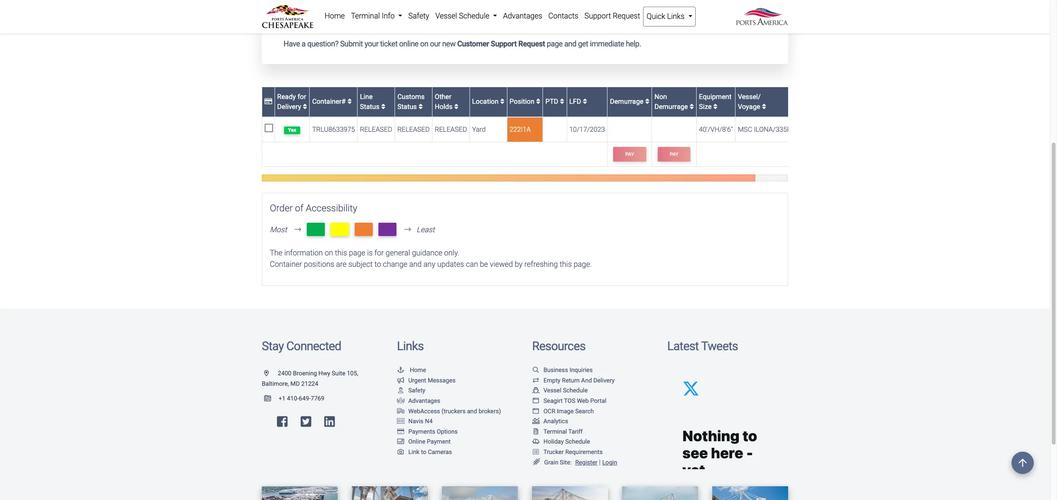 Task type: vqa. For each thing, say whether or not it's contained in the screenshot.
quick
yes



Task type: describe. For each thing, give the bounding box(es) containing it.
1 vertical spatial delivery
[[594, 377, 615, 384]]

of
[[295, 202, 304, 214]]

tos
[[564, 398, 576, 405]]

sort image for container#
[[348, 98, 352, 105]]

non
[[655, 93, 667, 101]]

list alt image
[[532, 450, 540, 456]]

yes
[[288, 127, 296, 133]]

urgent
[[408, 377, 426, 384]]

trucker
[[544, 449, 564, 456]]

payments options link
[[397, 428, 458, 435]]

contacts
[[549, 11, 579, 20]]

location
[[472, 98, 500, 106]]

sort image for line status
[[381, 103, 386, 110]]

msc ilona/335r
[[738, 126, 792, 134]]

schedule inside vessel schedule link
[[459, 11, 490, 20]]

msc
[[738, 126, 753, 134]]

home link for terminal info link on the top of the page
[[322, 7, 348, 26]]

requirements
[[565, 449, 603, 456]]

online payment
[[408, 439, 451, 446]]

facebook square image
[[277, 416, 288, 428]]

sort image for position
[[536, 98, 541, 105]]

payments
[[408, 428, 435, 435]]

voyage
[[738, 103, 761, 111]]

1 vertical spatial advantages link
[[397, 398, 440, 405]]

bullhorn image
[[397, 378, 405, 384]]

ptd
[[546, 98, 560, 106]]

customs
[[397, 93, 425, 101]]

schedule for holiday schedule link
[[565, 439, 590, 446]]

1 vertical spatial this
[[560, 260, 572, 269]]

1 vertical spatial request
[[519, 39, 545, 48]]

2 horizontal spatial and
[[565, 39, 577, 48]]

empty
[[544, 377, 561, 384]]

only.
[[444, 249, 459, 258]]

terminal tariff link
[[532, 428, 583, 435]]

3 released from the left
[[435, 126, 467, 134]]

most
[[270, 226, 287, 235]]

2400
[[278, 370, 292, 377]]

seagirt
[[544, 398, 563, 405]]

sort image for non demurrage
[[690, 103, 694, 110]]

submit
[[340, 39, 363, 48]]

anchor image
[[397, 368, 405, 374]]

go to top image
[[1012, 452, 1034, 474]]

to inside 'the information on this page is for general guidance only. container positions are subject to change and any updates can be viewed by refreshing this page.'
[[375, 260, 381, 269]]

hand receiving image
[[397, 398, 405, 405]]

sort image inside ptd link
[[560, 98, 564, 105]]

ticket
[[380, 39, 398, 48]]

equipment
[[699, 93, 732, 101]]

1 vertical spatial advantages
[[408, 398, 440, 405]]

limit
[[532, 26, 546, 34]]

stay
[[262, 339, 284, 354]]

empty return and delivery
[[544, 377, 615, 384]]

credit card image
[[397, 429, 405, 435]]

stay connected
[[262, 339, 341, 354]]

21224
[[301, 380, 318, 387]]

refreshing
[[525, 260, 558, 269]]

browser image
[[532, 409, 540, 415]]

ptd link
[[546, 98, 564, 106]]

0 vertical spatial vessel
[[435, 11, 457, 20]]

sort image for equipment size
[[714, 103, 718, 110]]

4 mt from the left
[[382, 224, 393, 235]]

for inside ready for delivery
[[298, 93, 306, 101]]

page inside 'the information on this page is for general guidance only. container positions are subject to change and any updates can be viewed by refreshing this page.'
[[349, 249, 365, 258]]

business inquiries
[[544, 367, 593, 374]]

649-
[[299, 395, 311, 402]]

0 vertical spatial advantages
[[503, 11, 542, 20]]

twitter square image
[[301, 416, 311, 428]]

container number
[[308, 5, 369, 14]]

order
[[270, 202, 293, 214]]

contacts link
[[546, 7, 582, 26]]

container#
[[312, 98, 348, 106]]

support request
[[585, 11, 640, 20]]

information
[[284, 249, 323, 258]]

1 vertical spatial links
[[397, 339, 424, 354]]

customs status
[[397, 93, 425, 111]]

status for customs
[[397, 103, 417, 111]]

positions
[[304, 260, 334, 269]]

bill
[[393, 5, 403, 14]]

page.
[[574, 260, 592, 269]]

0 vertical spatial on
[[420, 39, 428, 48]]

0 horizontal spatial vessel schedule
[[435, 11, 491, 20]]

1 horizontal spatial vessel
[[544, 387, 562, 394]]

messages
[[428, 377, 456, 384]]

size
[[699, 103, 712, 111]]

analytics image
[[532, 419, 540, 425]]

webaccess (truckers and brokers)
[[408, 408, 501, 415]]

connected
[[286, 339, 341, 354]]

home link for urgent messages link
[[397, 367, 426, 374]]

demurrage inside non demurrage
[[655, 103, 688, 111]]

other holds
[[435, 93, 454, 111]]

sort image for ready for delivery
[[303, 103, 307, 110]]

+1
[[279, 395, 286, 402]]

bill of lading
[[393, 5, 436, 14]]

+1 410-649-7769 link
[[262, 395, 324, 402]]

general
[[386, 249, 410, 258]]

to for link
[[421, 449, 427, 456]]

1 horizontal spatial advantages link
[[500, 7, 546, 26]]

login link
[[602, 459, 617, 466]]

credit card front image
[[397, 439, 405, 446]]

(truckers
[[442, 408, 466, 415]]

GCXU5347485 text field
[[532, 4, 679, 20]]

image
[[557, 408, 574, 415]]

wheat image
[[532, 459, 541, 466]]

demurrage link
[[610, 98, 650, 106]]

map marker alt image
[[264, 371, 276, 377]]

new
[[442, 39, 456, 48]]

ocr
[[544, 408, 556, 415]]

quick links
[[647, 12, 687, 21]]

grain
[[544, 459, 559, 466]]

trlu8633975
[[312, 126, 355, 134]]

payment
[[427, 439, 451, 446]]

50
[[554, 26, 560, 34]]

seagirt tos web portal link
[[532, 398, 607, 405]]

online
[[399, 39, 419, 48]]

delivery inside ready for delivery
[[277, 103, 301, 111]]

1 horizontal spatial page
[[547, 39, 563, 48]]

container# link
[[312, 98, 352, 106]]

is
[[367, 249, 373, 258]]

105,
[[347, 370, 358, 377]]

1 horizontal spatial request
[[613, 11, 640, 20]]



Task type: locate. For each thing, give the bounding box(es) containing it.
long arrow right image
[[291, 226, 305, 234]]

0 vertical spatial links
[[667, 12, 685, 21]]

seagirt tos web portal
[[544, 398, 607, 405]]

0 horizontal spatial page
[[349, 249, 365, 258]]

safety link down urgent
[[397, 387, 425, 394]]

position
[[510, 98, 536, 106]]

1 horizontal spatial links
[[667, 12, 685, 21]]

schedule
[[459, 11, 490, 20], [563, 387, 588, 394], [565, 439, 590, 446]]

and left brokers)
[[467, 408, 477, 415]]

and inside 'the information on this page is for general guidance only. container positions are subject to change and any updates can be viewed by refreshing this page.'
[[409, 260, 422, 269]]

0 vertical spatial home link
[[322, 7, 348, 26]]

mt down "accessibility" on the top left of the page
[[334, 224, 345, 235]]

sort image inside demurrage link
[[645, 98, 650, 105]]

0 horizontal spatial vessel
[[435, 11, 457, 20]]

0 horizontal spatial home link
[[322, 7, 348, 26]]

0 horizontal spatial this
[[335, 249, 347, 258]]

0 vertical spatial to
[[547, 26, 552, 34]]

|
[[599, 459, 601, 467]]

0 vertical spatial for
[[298, 93, 306, 101]]

1 mt from the left
[[311, 224, 321, 235]]

quick
[[647, 12, 666, 21]]

1 vertical spatial home link
[[397, 367, 426, 374]]

sort image
[[348, 98, 352, 105], [500, 98, 505, 105], [536, 98, 541, 105], [645, 98, 650, 105], [454, 103, 459, 110], [762, 103, 766, 110]]

user hard hat image
[[397, 388, 405, 394]]

2 mt from the left
[[334, 224, 345, 235]]

schedule up customer
[[459, 11, 490, 20]]

1 vertical spatial schedule
[[563, 387, 588, 394]]

online
[[408, 439, 425, 446]]

sort image inside location link
[[500, 98, 505, 105]]

mt up is
[[358, 224, 369, 235]]

0 horizontal spatial status
[[360, 103, 380, 111]]

customer support request link
[[457, 39, 545, 48]]

bells image
[[532, 439, 540, 446]]

terminal left the info
[[351, 11, 380, 20]]

1 status from the left
[[360, 103, 380, 111]]

2 vertical spatial to
[[421, 449, 427, 456]]

demurrage down non
[[655, 103, 688, 111]]

and left get
[[565, 39, 577, 48]]

delivery
[[277, 103, 301, 111], [594, 377, 615, 384]]

status for line
[[360, 103, 380, 111]]

on left our at top left
[[420, 39, 428, 48]]

non demurrage
[[655, 93, 690, 111]]

on inside 'the information on this page is for general guidance only. container positions are subject to change and any updates can be viewed by refreshing this page.'
[[325, 249, 333, 258]]

2 horizontal spatial released
[[435, 126, 467, 134]]

and
[[581, 377, 592, 384]]

0 horizontal spatial for
[[298, 93, 306, 101]]

1 horizontal spatial home link
[[397, 367, 426, 374]]

broening
[[293, 370, 317, 377]]

released down holds
[[435, 126, 467, 134]]

1 horizontal spatial status
[[397, 103, 417, 111]]

safety link for left vessel schedule link
[[405, 7, 432, 26]]

browser image
[[532, 398, 540, 405]]

0 horizontal spatial container
[[270, 260, 302, 269]]

suite
[[332, 370, 345, 377]]

web
[[577, 398, 589, 405]]

home up urgent
[[410, 367, 426, 374]]

vessel/ voyage
[[738, 93, 762, 111]]

safety right bill
[[408, 11, 429, 20]]

2 horizontal spatial to
[[547, 26, 552, 34]]

file invoice image
[[532, 429, 540, 435]]

brokers)
[[479, 408, 501, 415]]

latest tweets
[[667, 339, 738, 354]]

portal
[[590, 398, 607, 405]]

0 horizontal spatial and
[[409, 260, 422, 269]]

container left number
[[308, 5, 340, 14]]

register
[[575, 459, 598, 466]]

1 vertical spatial on
[[325, 249, 333, 258]]

mt left long arrow right icon
[[382, 224, 393, 235]]

analytics link
[[532, 418, 568, 425]]

baltimore,
[[262, 380, 289, 387]]

for
[[298, 93, 306, 101], [375, 249, 384, 258]]

other
[[435, 93, 452, 101]]

0 vertical spatial vessel schedule
[[435, 11, 491, 20]]

0 vertical spatial schedule
[[459, 11, 490, 20]]

this up the are at the left of the page
[[335, 249, 347, 258]]

ship image
[[532, 388, 540, 394]]

lfd
[[569, 98, 583, 106]]

advantages link up webaccess
[[397, 398, 440, 405]]

1 vertical spatial safety link
[[397, 387, 425, 394]]

empty return and delivery link
[[532, 377, 615, 384]]

n4
[[425, 418, 433, 425]]

tariff
[[569, 428, 583, 435]]

container down the
[[270, 260, 302, 269]]

sort image inside container# link
[[348, 98, 352, 105]]

advantages up limit
[[503, 11, 542, 20]]

0 horizontal spatial home
[[325, 11, 345, 20]]

sort image left position
[[500, 98, 505, 105]]

1 horizontal spatial terminal
[[544, 428, 567, 435]]

truck container image
[[397, 409, 405, 415]]

sort image right holds
[[454, 103, 459, 110]]

linkedin image
[[324, 416, 335, 428]]

sort image left non
[[645, 98, 650, 105]]

1 horizontal spatial vessel schedule
[[544, 387, 588, 394]]

home
[[325, 11, 345, 20], [410, 367, 426, 374]]

vessel schedule up the have a question? submit your ticket online on our new customer support request page and get immediate help.
[[435, 11, 491, 20]]

link to cameras
[[408, 449, 452, 456]]

2 status from the left
[[397, 103, 417, 111]]

0 vertical spatial safety link
[[405, 7, 432, 26]]

0 vertical spatial delivery
[[277, 103, 301, 111]]

1 vertical spatial vessel
[[544, 387, 562, 394]]

mt
[[311, 224, 321, 235], [334, 224, 345, 235], [358, 224, 369, 235], [382, 224, 393, 235]]

urgent messages link
[[397, 377, 456, 384]]

customer
[[457, 39, 489, 48]]

1 vertical spatial to
[[375, 260, 381, 269]]

links right quick
[[667, 12, 685, 21]]

2 safety from the top
[[408, 387, 425, 394]]

delivery down ready
[[277, 103, 301, 111]]

schedule up seagirt tos web portal
[[563, 387, 588, 394]]

1 horizontal spatial on
[[420, 39, 428, 48]]

sort image inside position link
[[536, 98, 541, 105]]

1 horizontal spatial this
[[560, 260, 572, 269]]

business inquiries link
[[532, 367, 593, 374]]

links up anchor icon
[[397, 339, 424, 354]]

business
[[544, 367, 568, 374]]

page up subject
[[349, 249, 365, 258]]

urgent messages
[[408, 377, 456, 384]]

terminal for terminal info
[[351, 11, 380, 20]]

vessel/
[[738, 93, 761, 101]]

status inside line status
[[360, 103, 380, 111]]

on up positions
[[325, 249, 333, 258]]

0 horizontal spatial support
[[491, 39, 517, 48]]

0 vertical spatial request
[[613, 11, 640, 20]]

guidance
[[412, 249, 442, 258]]

1 horizontal spatial released
[[397, 126, 430, 134]]

1 horizontal spatial delivery
[[594, 377, 615, 384]]

vessel schedule link up the have a question? submit your ticket online on our new customer support request page and get immediate help.
[[432, 7, 500, 26]]

for right ready
[[298, 93, 306, 101]]

0 vertical spatial vessel schedule link
[[432, 7, 500, 26]]

0 horizontal spatial to
[[375, 260, 381, 269]]

1 vertical spatial safety
[[408, 387, 425, 394]]

safety down urgent
[[408, 387, 425, 394]]

credit card image
[[265, 98, 272, 105]]

2 released from the left
[[397, 126, 430, 134]]

0 vertical spatial support
[[585, 11, 611, 20]]

home up question?
[[325, 11, 345, 20]]

vessel
[[435, 11, 457, 20], [544, 387, 562, 394]]

sort image for demurrage
[[645, 98, 650, 105]]

webaccess
[[408, 408, 440, 415]]

request
[[613, 11, 640, 20], [519, 39, 545, 48]]

long arrow right image
[[401, 226, 415, 234]]

this left page.
[[560, 260, 572, 269]]

0 horizontal spatial terminal
[[351, 11, 380, 20]]

position link
[[510, 98, 541, 106]]

return
[[562, 377, 580, 384]]

have a question? submit your ticket online on our new customer support request page and get immediate help.
[[284, 39, 641, 48]]

hwy
[[319, 370, 330, 377]]

a
[[302, 39, 306, 48]]

sort image left lfd
[[560, 98, 564, 105]]

0 vertical spatial safety
[[408, 11, 429, 20]]

can
[[466, 260, 478, 269]]

container inside 'the information on this page is for general guidance only. container positions are subject to change and any updates can be viewed by refreshing this page.'
[[270, 260, 302, 269]]

vessel up the new
[[435, 11, 457, 20]]

sort image down customs
[[419, 103, 423, 110]]

1 horizontal spatial and
[[467, 408, 477, 415]]

1 vertical spatial container
[[270, 260, 302, 269]]

home link up urgent
[[397, 367, 426, 374]]

inquiries
[[570, 367, 593, 374]]

released down customs status
[[397, 126, 430, 134]]

line status
[[360, 93, 381, 111]]

holiday schedule link
[[532, 439, 590, 446]]

2400 broening hwy suite 105, baltimore, md 21224 link
[[262, 370, 358, 387]]

latest
[[667, 339, 699, 354]]

0 vertical spatial this
[[335, 249, 347, 258]]

0 horizontal spatial demurrage
[[610, 98, 645, 106]]

ocr image search link
[[532, 408, 594, 415]]

0 vertical spatial advantages link
[[500, 7, 546, 26]]

change
[[383, 260, 408, 269]]

to right subject
[[375, 260, 381, 269]]

sort image down equipment
[[714, 103, 718, 110]]

container storage image
[[397, 419, 405, 425]]

vessel schedule link up seagirt
[[532, 387, 588, 394]]

number
[[342, 5, 369, 14]]

1 vertical spatial vessel schedule link
[[532, 387, 588, 394]]

links
[[667, 12, 685, 21], [397, 339, 424, 354]]

1 horizontal spatial demurrage
[[655, 103, 688, 111]]

order of accessibility
[[270, 202, 357, 214]]

safety link for bottom the advantages link
[[397, 387, 425, 394]]

0 horizontal spatial delivery
[[277, 103, 301, 111]]

vessel down empty
[[544, 387, 562, 394]]

schedule for the bottommost vessel schedule link
[[563, 387, 588, 394]]

1 released from the left
[[360, 126, 392, 134]]

search image
[[532, 368, 540, 374]]

sort image right the 'voyage'
[[762, 103, 766, 110]]

trucker requirements
[[544, 449, 603, 456]]

status down customs
[[397, 103, 417, 111]]

0 vertical spatial page
[[547, 39, 563, 48]]

0 horizontal spatial request
[[519, 39, 545, 48]]

1 vertical spatial page
[[349, 249, 365, 258]]

for right is
[[375, 249, 384, 258]]

1 vertical spatial home
[[410, 367, 426, 374]]

1 horizontal spatial advantages
[[503, 11, 542, 20]]

sort image for customs status
[[419, 103, 423, 110]]

40'/vh/8'6"
[[699, 126, 733, 134]]

0 horizontal spatial on
[[325, 249, 333, 258]]

1 safety from the top
[[408, 11, 429, 20]]

delivery right and
[[594, 377, 615, 384]]

released down line status
[[360, 126, 392, 134]]

0 vertical spatial container
[[308, 5, 340, 14]]

advantages link up limit
[[500, 7, 546, 26]]

request down limit
[[519, 39, 545, 48]]

7769
[[311, 395, 324, 402]]

options
[[437, 428, 458, 435]]

0 vertical spatial terminal
[[351, 11, 380, 20]]

for inside 'the information on this page is for general guidance only. container positions are subject to change and any updates can be viewed by refreshing this page.'
[[375, 249, 384, 258]]

1 horizontal spatial support
[[585, 11, 611, 20]]

1 vertical spatial for
[[375, 249, 384, 258]]

1 horizontal spatial home
[[410, 367, 426, 374]]

terminal info
[[351, 11, 397, 20]]

2 vertical spatial schedule
[[565, 439, 590, 446]]

3 mt from the left
[[358, 224, 369, 235]]

sort image left size at the top of page
[[690, 103, 694, 110]]

sort image inside "lfd" link
[[583, 98, 587, 105]]

0 vertical spatial home
[[325, 11, 345, 20]]

request up help.
[[613, 11, 640, 20]]

1 vertical spatial and
[[409, 260, 422, 269]]

your
[[365, 39, 379, 48]]

sort image left "line"
[[348, 98, 352, 105]]

10/17/2023
[[569, 126, 605, 134]]

1 vertical spatial support
[[491, 39, 517, 48]]

lading
[[414, 5, 436, 14]]

page
[[547, 39, 563, 48], [349, 249, 365, 258]]

2 vertical spatial and
[[467, 408, 477, 415]]

support up immediate
[[585, 11, 611, 20]]

camera image
[[397, 450, 405, 456]]

0 horizontal spatial advantages
[[408, 398, 440, 405]]

0 horizontal spatial released
[[360, 126, 392, 134]]

1 horizontal spatial for
[[375, 249, 384, 258]]

mt right long arrow right image
[[311, 224, 321, 235]]

sort image left ptd
[[536, 98, 541, 105]]

0 horizontal spatial vessel schedule link
[[432, 7, 500, 26]]

home link up question?
[[322, 7, 348, 26]]

ready
[[277, 93, 296, 101]]

1 vertical spatial vessel schedule
[[544, 387, 588, 394]]

vessel schedule up seagirt tos web portal link
[[544, 387, 588, 394]]

sort image
[[560, 98, 564, 105], [583, 98, 587, 105], [303, 103, 307, 110], [381, 103, 386, 110], [419, 103, 423, 110], [690, 103, 694, 110], [714, 103, 718, 110]]

1 vertical spatial terminal
[[544, 428, 567, 435]]

phone office image
[[264, 396, 279, 402]]

be
[[480, 260, 488, 269]]

this
[[335, 249, 347, 258], [560, 260, 572, 269]]

to left 50
[[547, 26, 552, 34]]

exchange image
[[532, 378, 540, 384]]

status inside customs status
[[397, 103, 417, 111]]

+1 410-649-7769
[[279, 395, 324, 402]]

0 horizontal spatial advantages link
[[397, 398, 440, 405]]

demurrage left non
[[610, 98, 645, 106]]

sort image for location
[[500, 98, 505, 105]]

and left any
[[409, 260, 422, 269]]

link to cameras link
[[397, 449, 452, 456]]

question?
[[307, 39, 339, 48]]

sort image left customs status
[[381, 103, 386, 110]]

status down "line"
[[360, 103, 380, 111]]

page down 50
[[547, 39, 563, 48]]

support right customer
[[491, 39, 517, 48]]

limit to 50
[[532, 26, 560, 34]]

search
[[575, 408, 594, 415]]

safety
[[408, 11, 429, 20], [408, 387, 425, 394]]

resources
[[532, 339, 586, 354]]

terminal down analytics
[[544, 428, 567, 435]]

holds
[[435, 103, 453, 111]]

sort image up 10/17/2023
[[583, 98, 587, 105]]

get
[[578, 39, 588, 48]]

1 horizontal spatial container
[[308, 5, 340, 14]]

our
[[430, 39, 441, 48]]

link
[[408, 449, 420, 456]]

advantages up webaccess
[[408, 398, 440, 405]]

1 horizontal spatial to
[[421, 449, 427, 456]]

safety link right bill
[[405, 7, 432, 26]]

advantages
[[503, 11, 542, 20], [408, 398, 440, 405]]

1 horizontal spatial vessel schedule link
[[532, 387, 588, 394]]

schedule down tariff
[[565, 439, 590, 446]]

terminal for terminal tariff
[[544, 428, 567, 435]]

222i1a
[[510, 126, 531, 134]]

to right the link
[[421, 449, 427, 456]]

0 vertical spatial and
[[565, 39, 577, 48]]

help.
[[626, 39, 641, 48]]

to for limit
[[547, 26, 552, 34]]

sort image left the container#
[[303, 103, 307, 110]]

0 horizontal spatial links
[[397, 339, 424, 354]]



